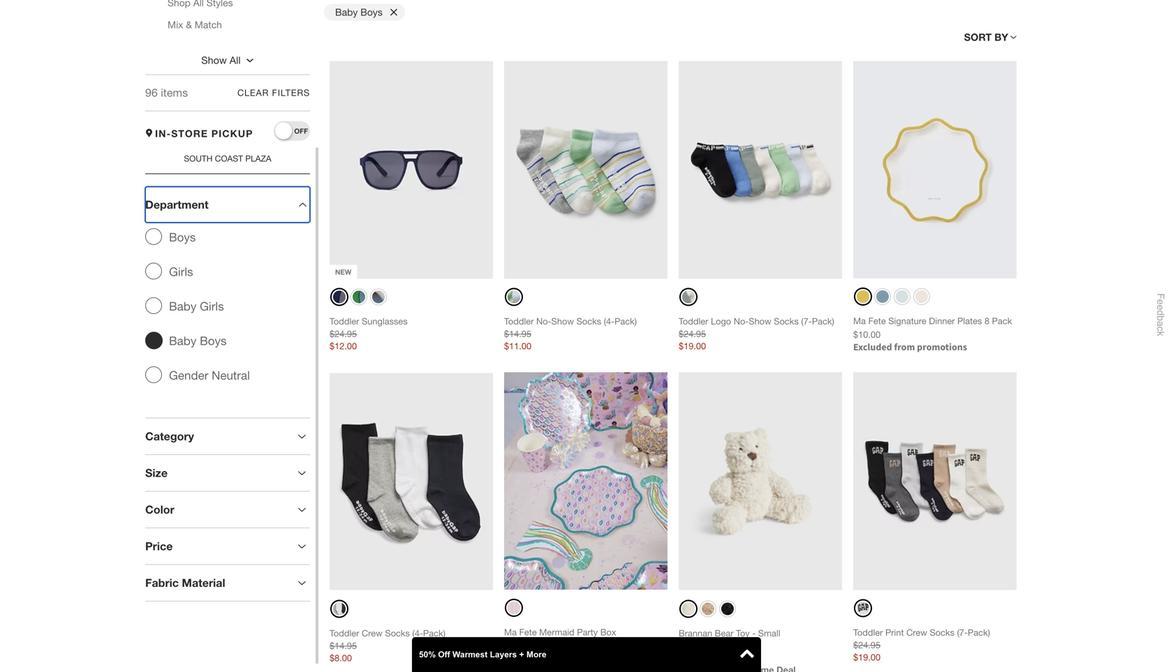 Task type: locate. For each thing, give the bounding box(es) containing it.
$8.00
[[330, 654, 352, 664]]

1 horizontal spatial girls
[[200, 300, 224, 313]]

show inside button
[[201, 54, 227, 66]]

Was $24.95 text field
[[330, 329, 357, 339]]

ma inside ma fete mermaid party box $49.00 excluded from promotions
[[504, 628, 517, 638]]

toddler inside the toddler logo no-show socks (7-pack) $24.95 $19.00
[[679, 316, 709, 326]]

crew
[[907, 628, 928, 638], [362, 629, 383, 639]]

0 horizontal spatial ma
[[504, 628, 517, 638]]

signature
[[889, 316, 927, 326]]

1 horizontal spatial promotions
[[917, 341, 968, 354]]

0 horizontal spatial $14.95
[[330, 641, 357, 651]]

ma
[[854, 316, 866, 326], [504, 628, 517, 638]]

f e e d b a c k
[[1156, 293, 1167, 336]]

1 horizontal spatial no-
[[734, 316, 749, 326]]

baby
[[335, 6, 358, 18], [169, 300, 197, 313], [169, 334, 197, 348]]

from down signature
[[894, 341, 915, 354]]

price
[[145, 540, 173, 553]]

ma inside ma fete signature dinner plates 8 pack $10.00 excluded from promotions
[[854, 316, 866, 326]]

2 horizontal spatial show
[[749, 316, 772, 326]]

ma up $10.00
[[854, 316, 866, 326]]

0 horizontal spatial from
[[545, 652, 566, 665]]

1 no- from the left
[[536, 316, 552, 326]]

1 vertical spatial (4-
[[412, 629, 423, 639]]

fabric material button
[[145, 565, 310, 601]]

$14.95 up $8.00 text field
[[330, 641, 357, 651]]

girls up baby girls
[[169, 265, 193, 279]]

boys left remove filter: baby boys icon
[[361, 6, 383, 18]]

match
[[195, 19, 222, 30]]

promotions inside ma fete mermaid party box $49.00 excluded from promotions
[[568, 652, 618, 665]]

1 horizontal spatial show
[[552, 316, 574, 326]]

toddler inside toddler sunglasses $24.95 $12.00
[[330, 316, 359, 326]]

socks inside toddler crew socks (4-pack) $14.95 $8.00
[[385, 629, 410, 639]]

96 items
[[145, 86, 188, 99]]

1 horizontal spatial $24.95
[[679, 329, 706, 339]]

fete
[[869, 316, 886, 326], [519, 628, 537, 638]]

1 vertical spatial $19.00
[[854, 653, 881, 663]]

ma fete signature dinner plates 8 pack $10.00 excluded from promotions
[[854, 316, 1012, 354]]

0 vertical spatial promotions
[[917, 341, 968, 354]]

1 horizontal spatial fete
[[869, 316, 886, 326]]

baby boys left remove filter: baby boys icon
[[335, 6, 383, 18]]

boys up gender neutral
[[200, 334, 227, 348]]

show
[[201, 54, 227, 66], [552, 316, 574, 326], [749, 316, 772, 326]]

1 vertical spatial fete
[[519, 628, 537, 638]]

2 vertical spatial boys
[[200, 334, 227, 348]]

mermaid
[[539, 628, 575, 638]]

fabric
[[145, 577, 179, 590]]

pack
[[992, 316, 1012, 326]]

(4- inside toddler crew socks (4-pack) $14.95 $8.00
[[412, 629, 423, 639]]

toddler sunglasses link
[[330, 315, 493, 328]]

toddler for toddler no-show socks (4-pack)
[[504, 316, 534, 326]]

1 horizontal spatial boys
[[200, 334, 227, 348]]

sort by
[[965, 31, 1009, 43]]

toddler up $24.95 text box
[[330, 316, 359, 326]]

from down mermaid
[[545, 652, 566, 665]]

logo
[[711, 316, 731, 326]]

toddler inside toddler no-show socks (4-pack) $14.95 $11.00
[[504, 316, 534, 326]]

$24.95 up $12.00
[[330, 329, 357, 339]]

1 vertical spatial from
[[545, 652, 566, 665]]

promotions down dinner
[[917, 341, 968, 354]]

-
[[752, 629, 756, 639]]

baby girls
[[169, 300, 224, 313]]

0 vertical spatial (4-
[[604, 316, 615, 326]]

1 horizontal spatial (7-
[[957, 628, 968, 638]]

0 horizontal spatial no-
[[536, 316, 552, 326]]

toddler up was $24.95 text field
[[679, 316, 709, 326]]

f e e d b a c k button
[[1149, 271, 1174, 359]]

promotions inside ma fete signature dinner plates 8 pack $10.00 excluded from promotions
[[917, 341, 968, 354]]

color
[[145, 503, 174, 517]]

$24.95 inside the toddler print crew socks (7-pack) $24.95 $19.00
[[854, 640, 881, 651]]

girls
[[169, 265, 193, 279], [200, 300, 224, 313]]

0 horizontal spatial show
[[201, 54, 227, 66]]

1 horizontal spatial baby boys
[[335, 6, 383, 18]]

1 horizontal spatial $14.95
[[504, 329, 532, 339]]

toddler inside toddler crew socks (4-pack) $14.95 $8.00
[[330, 629, 359, 639]]

0 horizontal spatial (7-
[[802, 316, 812, 326]]

d
[[1156, 310, 1167, 316]]

promotions down party
[[568, 652, 618, 665]]

0 vertical spatial ma
[[854, 316, 866, 326]]

excluded inside ma fete mermaid party box $49.00 excluded from promotions
[[504, 652, 543, 665]]

fete up $10.00
[[869, 316, 886, 326]]

fete for from
[[519, 628, 537, 638]]

0 vertical spatial boys
[[361, 6, 383, 18]]

ma up $49.00
[[504, 628, 517, 638]]

baby boys down baby girls
[[169, 334, 227, 348]]

gender neutral
[[169, 369, 250, 382]]

ma for from
[[504, 628, 517, 638]]

1 vertical spatial (7-
[[957, 628, 968, 638]]

$19.00 down was $24.95 text box
[[854, 653, 881, 663]]

0 vertical spatial $19.00
[[679, 341, 706, 351]]

0 horizontal spatial (4-
[[412, 629, 423, 639]]

1 horizontal spatial $19.00
[[854, 653, 881, 663]]

Now $12.00 text field
[[330, 340, 357, 353]]

0 horizontal spatial baby boys
[[169, 334, 227, 348]]

toddler no-show socks (4-pack) $14.95 $11.00
[[504, 316, 637, 351]]

$19.00 down was $24.95 text field
[[679, 341, 706, 351]]

brannan bear toy - small link
[[679, 628, 842, 640]]

toddler up was $24.95 text box
[[854, 628, 883, 638]]

0 horizontal spatial $24.95
[[330, 329, 357, 339]]

toddler
[[330, 316, 359, 326], [504, 316, 534, 326], [679, 316, 709, 326], [854, 628, 883, 638], [330, 629, 359, 639]]

0 vertical spatial baby boys
[[335, 6, 383, 18]]

switch
[[274, 121, 310, 141]]

0 vertical spatial girls
[[169, 265, 193, 279]]

0 vertical spatial excluded
[[854, 341, 892, 354]]

0 horizontal spatial fete
[[519, 628, 537, 638]]

fete for $10.00
[[869, 316, 886, 326]]

toddler up $14.95 text box
[[330, 629, 359, 639]]

sunglasses
[[362, 316, 408, 326]]

toddler logo no-show socks (7-pack) $24.95 $19.00
[[679, 316, 835, 351]]

1 horizontal spatial from
[[894, 341, 915, 354]]

1 vertical spatial promotions
[[568, 652, 618, 665]]

0 vertical spatial (7-
[[802, 316, 812, 326]]

pack) inside toddler no-show socks (4-pack) $14.95 $11.00
[[615, 316, 637, 326]]

0 vertical spatial from
[[894, 341, 915, 354]]

pack)
[[615, 316, 637, 326], [812, 316, 835, 326], [968, 628, 991, 638], [423, 629, 446, 639]]

fete inside ma fete signature dinner plates 8 pack $10.00 excluded from promotions
[[869, 316, 886, 326]]

excluded down $49.00
[[504, 652, 543, 665]]

1 horizontal spatial crew
[[907, 628, 928, 638]]

no-
[[536, 316, 552, 326], [734, 316, 749, 326]]

boys
[[361, 6, 383, 18], [169, 231, 196, 244], [200, 334, 227, 348]]

0 horizontal spatial excluded
[[504, 652, 543, 665]]

Was $14.95 text field
[[330, 641, 357, 651]]

pack) inside the toddler logo no-show socks (7-pack) $24.95 $19.00
[[812, 316, 835, 326]]

boys down department
[[169, 231, 196, 244]]

size
[[145, 467, 168, 480]]

size button
[[145, 455, 310, 491]]

clear filters button
[[237, 88, 310, 98]]

0 horizontal spatial boys
[[169, 231, 196, 244]]

items
[[161, 86, 188, 99]]

$24.95 inside toddler sunglasses $24.95 $12.00
[[330, 329, 357, 339]]

0 horizontal spatial crew
[[362, 629, 383, 639]]

girls up gender neutral
[[200, 300, 224, 313]]

category button
[[145, 419, 310, 455]]

fete inside ma fete mermaid party box $49.00 excluded from promotions
[[519, 628, 537, 638]]

crew inside the toddler print crew socks (7-pack) $24.95 $19.00
[[907, 628, 928, 638]]

$24.95 inside the toddler logo no-show socks (7-pack) $24.95 $19.00
[[679, 329, 706, 339]]

e up b
[[1156, 305, 1167, 310]]

toddler up was $14.95 text field
[[504, 316, 534, 326]]

Was $24.95 text field
[[854, 640, 881, 651]]

1 vertical spatial girls
[[200, 300, 224, 313]]

2 no- from the left
[[734, 316, 749, 326]]

party
[[577, 628, 598, 638]]

0 vertical spatial fete
[[869, 316, 886, 326]]

show all button
[[145, 46, 310, 74]]

c
[[1156, 327, 1167, 332]]

96 items in the product grid element
[[145, 86, 188, 100]]

(7-
[[802, 316, 812, 326], [957, 628, 968, 638]]

1 horizontal spatial ma
[[854, 316, 866, 326]]

remove filter: baby boys image
[[388, 7, 400, 18]]

toddler inside the toddler print crew socks (7-pack) $24.95 $19.00
[[854, 628, 883, 638]]

excluded down $10.00
[[854, 341, 892, 354]]

b
[[1156, 316, 1167, 321]]

fete up $49.00
[[519, 628, 537, 638]]

e up d
[[1156, 299, 1167, 305]]

by
[[995, 31, 1009, 43]]

promotions
[[917, 341, 968, 354], [568, 652, 618, 665]]

socks
[[577, 316, 602, 326], [774, 316, 799, 326], [930, 628, 955, 638], [385, 629, 410, 639]]

toddler crew socks (4-pack) $14.95 $8.00
[[330, 629, 446, 664]]

0 horizontal spatial promotions
[[568, 652, 618, 665]]

(4- inside toddler no-show socks (4-pack) $14.95 $11.00
[[604, 316, 615, 326]]

1 vertical spatial $14.95
[[330, 641, 357, 651]]

$24.95 up now $19.00 text box
[[679, 329, 706, 339]]

1 horizontal spatial (4-
[[604, 316, 615, 326]]

brannan bear toy - small image
[[679, 373, 842, 591]]

$14.95 inside toddler crew socks (4-pack) $14.95 $8.00
[[330, 641, 357, 651]]

$14.95 up $11.00
[[504, 329, 532, 339]]

Was $24.95 text field
[[679, 329, 706, 339]]

$14.95
[[504, 329, 532, 339], [330, 641, 357, 651]]

$24.95 up $19.00 text field
[[854, 640, 881, 651]]

$14.95 inside toddler no-show socks (4-pack) $14.95 $11.00
[[504, 329, 532, 339]]

1 vertical spatial excluded
[[504, 652, 543, 665]]

0 vertical spatial $14.95
[[504, 329, 532, 339]]

baby boys
[[335, 6, 383, 18], [169, 334, 227, 348]]

0 horizontal spatial $19.00
[[679, 341, 706, 351]]

bear
[[715, 629, 734, 639]]

2 horizontal spatial $24.95
[[854, 640, 881, 651]]

socks inside toddler no-show socks (4-pack) $14.95 $11.00
[[577, 316, 602, 326]]

gender
[[169, 369, 208, 382]]

1 vertical spatial ma
[[504, 628, 517, 638]]

&
[[186, 19, 192, 30]]

8
[[985, 316, 990, 326]]

e
[[1156, 299, 1167, 305], [1156, 305, 1167, 310]]

$19.00 inside the toddler print crew socks (7-pack) $24.95 $19.00
[[854, 653, 881, 663]]

excluded
[[854, 341, 892, 354], [504, 652, 543, 665]]

1 horizontal spatial excluded
[[854, 341, 892, 354]]

new
[[335, 268, 352, 276]]



Task type: describe. For each thing, give the bounding box(es) containing it.
$49.00
[[504, 641, 532, 651]]

south coast plaza
[[184, 154, 272, 163]]

k
[[1156, 332, 1167, 336]]

warmest
[[453, 650, 488, 660]]

layers
[[490, 650, 517, 660]]

toddler crew socks (4-pack) link
[[330, 628, 493, 640]]

0 vertical spatial baby
[[335, 6, 358, 18]]

toddler print crew socks (7-pack) image
[[854, 373, 1017, 590]]

material
[[182, 577, 225, 590]]

print
[[886, 628, 904, 638]]

more
[[527, 650, 547, 660]]

department button
[[145, 187, 310, 223]]

a
[[1156, 321, 1167, 327]]

plates
[[958, 316, 982, 326]]

pack) inside the toddler print crew socks (7-pack) $24.95 $19.00
[[968, 628, 991, 638]]

icon_pin small image
[[146, 129, 152, 137]]

Now $19.00 text field
[[679, 340, 706, 353]]

dinner
[[929, 316, 955, 326]]

in-
[[155, 128, 171, 139]]

ma fete mermaid party box image
[[504, 373, 668, 590]]

coast
[[215, 154, 243, 163]]

socks inside the toddler logo no-show socks (7-pack) $24.95 $19.00
[[774, 316, 799, 326]]

toy
[[736, 629, 750, 639]]

off
[[438, 650, 450, 660]]

50% off warmest layers + more button
[[412, 638, 761, 673]]

2 vertical spatial baby
[[169, 334, 197, 348]]

toddler print crew socks (7-pack) $24.95 $19.00
[[854, 628, 991, 663]]

show all
[[201, 54, 241, 66]]

2 horizontal spatial boys
[[361, 6, 383, 18]]

from inside ma fete mermaid party box $49.00 excluded from promotions
[[545, 652, 566, 665]]

1 vertical spatial baby
[[169, 300, 197, 313]]

small
[[758, 629, 781, 639]]

excluded inside ma fete signature dinner plates 8 pack $10.00 excluded from promotions
[[854, 341, 892, 354]]

$10.00
[[854, 330, 881, 340]]

toddler no-show socks (4-pack) link
[[504, 315, 668, 328]]

price button
[[145, 529, 310, 565]]

96
[[145, 86, 158, 99]]

brannan bear toy - small
[[679, 629, 781, 639]]

Now $19.00 text field
[[854, 652, 881, 664]]

color button
[[145, 492, 310, 528]]

$11.00
[[504, 341, 532, 351]]

pack) inside toddler crew socks (4-pack) $14.95 $8.00
[[423, 629, 446, 639]]

ma fete mermaid party box link
[[504, 627, 668, 639]]

no- inside the toddler logo no-show socks (7-pack) $24.95 $19.00
[[734, 316, 749, 326]]

crew inside toddler crew socks (4-pack) $14.95 $8.00
[[362, 629, 383, 639]]

neutral
[[212, 369, 250, 382]]

category
[[145, 430, 194, 443]]

toddler logo no-show socks (7-pack) image
[[679, 61, 842, 279]]

fabric material
[[145, 577, 225, 590]]

toddler for toddler print crew socks (7-pack)
[[854, 628, 883, 638]]

(7- inside the toddler print crew socks (7-pack) $24.95 $19.00
[[957, 628, 968, 638]]

all
[[230, 54, 241, 66]]

toddler no-show socks (4-pack) image
[[504, 61, 668, 279]]

pickup
[[212, 128, 253, 139]]

1 e from the top
[[1156, 299, 1167, 305]]

sort by button
[[959, 25, 1023, 50]]

1 vertical spatial baby boys
[[169, 334, 227, 348]]

toddler logo no-show socks (7-pack) link
[[679, 315, 842, 328]]

plaza
[[245, 154, 272, 163]]

Now $11.00 text field
[[504, 340, 532, 353]]

south coast plaza button
[[145, 144, 310, 174]]

clear filters
[[237, 88, 310, 98]]

toddler print crew socks (7-pack) link
[[854, 627, 1017, 639]]

0 horizontal spatial girls
[[169, 265, 193, 279]]

mix & match
[[168, 19, 222, 30]]

50% off warmest layers + more
[[419, 650, 547, 660]]

store
[[171, 128, 208, 139]]

show inside the toddler logo no-show socks (7-pack) $24.95 $19.00
[[749, 316, 772, 326]]

ma fete mermaid party box $49.00 excluded from promotions
[[504, 628, 618, 665]]

mix & match link
[[168, 19, 222, 30]]

toddler for toddler crew socks (4-pack)
[[330, 629, 359, 639]]

ma fete signature dinner plates 8 pack link
[[854, 315, 1017, 328]]

south
[[184, 154, 213, 163]]

toddler for toddler sunglasses
[[330, 316, 359, 326]]

2 e from the top
[[1156, 305, 1167, 310]]

brannan
[[679, 629, 713, 639]]

from inside ma fete signature dinner plates 8 pack $10.00 excluded from promotions
[[894, 341, 915, 354]]

mix
[[168, 19, 183, 30]]

1 vertical spatial boys
[[169, 231, 196, 244]]

toddler sunglasses image
[[330, 61, 493, 279]]

$12.00
[[330, 341, 357, 351]]

+
[[519, 650, 524, 660]]

socks inside the toddler print crew socks (7-pack) $24.95 $19.00
[[930, 628, 955, 638]]

filters
[[272, 88, 310, 98]]

50%
[[419, 650, 436, 660]]

sort
[[965, 31, 992, 43]]

no- inside toddler no-show socks (4-pack) $14.95 $11.00
[[536, 316, 552, 326]]

toddler crew socks (4-pack) image
[[330, 373, 493, 591]]

department
[[145, 198, 209, 211]]

toddler for toddler logo no-show socks (7-pack)
[[679, 316, 709, 326]]

toddler sunglasses $24.95 $12.00
[[330, 316, 408, 351]]

Was $14.95 text field
[[504, 329, 532, 339]]

in-store pickup
[[155, 128, 253, 139]]

box
[[601, 628, 616, 638]]

ma for $10.00
[[854, 316, 866, 326]]

$19.00 inside the toddler logo no-show socks (7-pack) $24.95 $19.00
[[679, 341, 706, 351]]

show inside toddler no-show socks (4-pack) $14.95 $11.00
[[552, 316, 574, 326]]

Now $8.00 text field
[[330, 653, 357, 665]]

ma fete signature dinner plates 8 pack image
[[854, 61, 1017, 279]]

f
[[1156, 293, 1167, 299]]

(7- inside the toddler logo no-show socks (7-pack) $24.95 $19.00
[[802, 316, 812, 326]]

clear
[[237, 88, 269, 98]]



Task type: vqa. For each thing, say whether or not it's contained in the screenshot.


